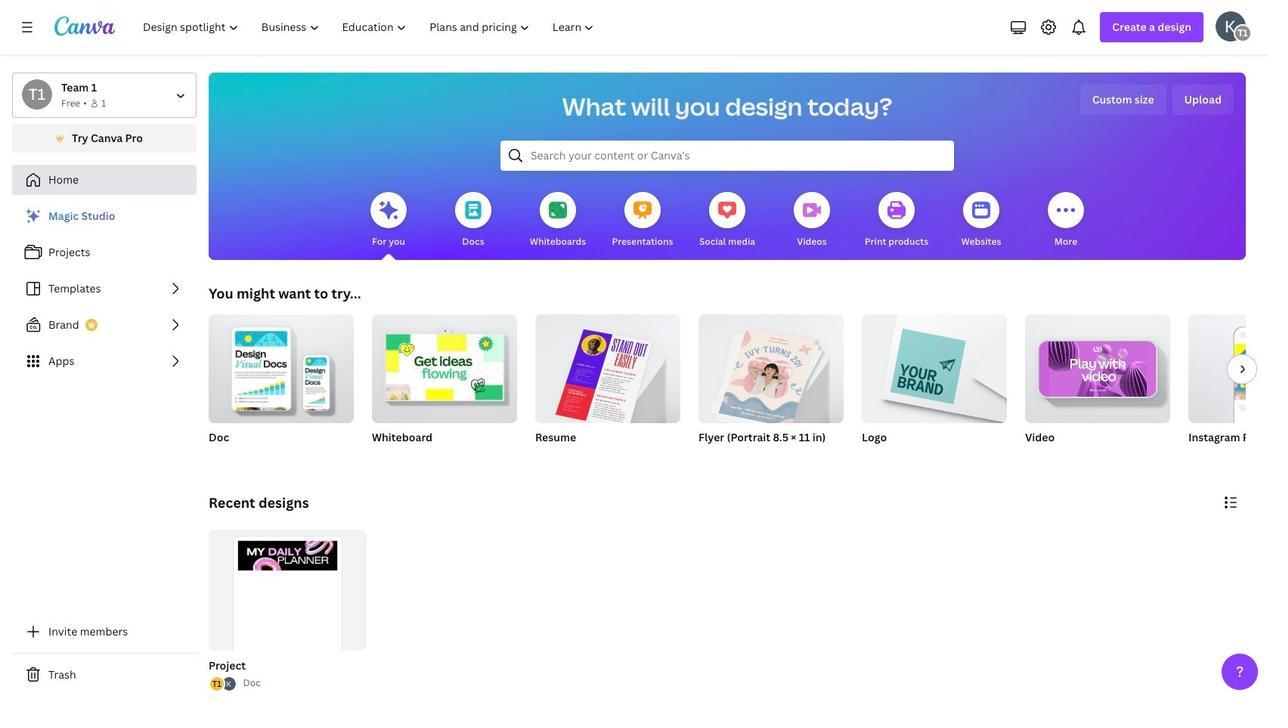 Task type: describe. For each thing, give the bounding box(es) containing it.
Switch to another team button
[[12, 73, 197, 118]]

kendall parks image
[[1216, 11, 1246, 42]]

1 horizontal spatial team 1 element
[[1234, 24, 1252, 42]]

Search search field
[[531, 141, 924, 170]]

team 1 image
[[22, 79, 52, 110]]

1 horizontal spatial list
[[209, 676, 237, 693]]



Task type: locate. For each thing, give the bounding box(es) containing it.
team 1 image
[[1234, 24, 1252, 42]]

0 horizontal spatial team 1 element
[[22, 79, 52, 110]]

1 vertical spatial list
[[209, 676, 237, 693]]

team 1 element
[[1234, 24, 1252, 42], [22, 79, 52, 110]]

None search field
[[501, 141, 954, 171]]

team 1 element inside switch to another team button
[[22, 79, 52, 110]]

group
[[209, 308, 354, 464], [209, 308, 354, 423], [372, 308, 517, 464], [372, 308, 517, 423], [535, 308, 680, 464], [535, 308, 680, 430], [699, 308, 844, 464], [699, 308, 844, 428], [862, 315, 1007, 464], [862, 315, 1007, 423], [1025, 315, 1170, 464], [1189, 315, 1270, 464], [206, 530, 366, 693], [209, 530, 366, 691]]

0 vertical spatial team 1 element
[[1234, 24, 1252, 42]]

0 horizontal spatial list
[[12, 201, 197, 377]]

0 vertical spatial list
[[12, 201, 197, 377]]

top level navigation element
[[133, 12, 607, 42]]

list
[[12, 201, 197, 377], [209, 676, 237, 693]]

1 vertical spatial team 1 element
[[22, 79, 52, 110]]



Task type: vqa. For each thing, say whether or not it's contained in the screenshot.
'Team 1' element to the top
yes



